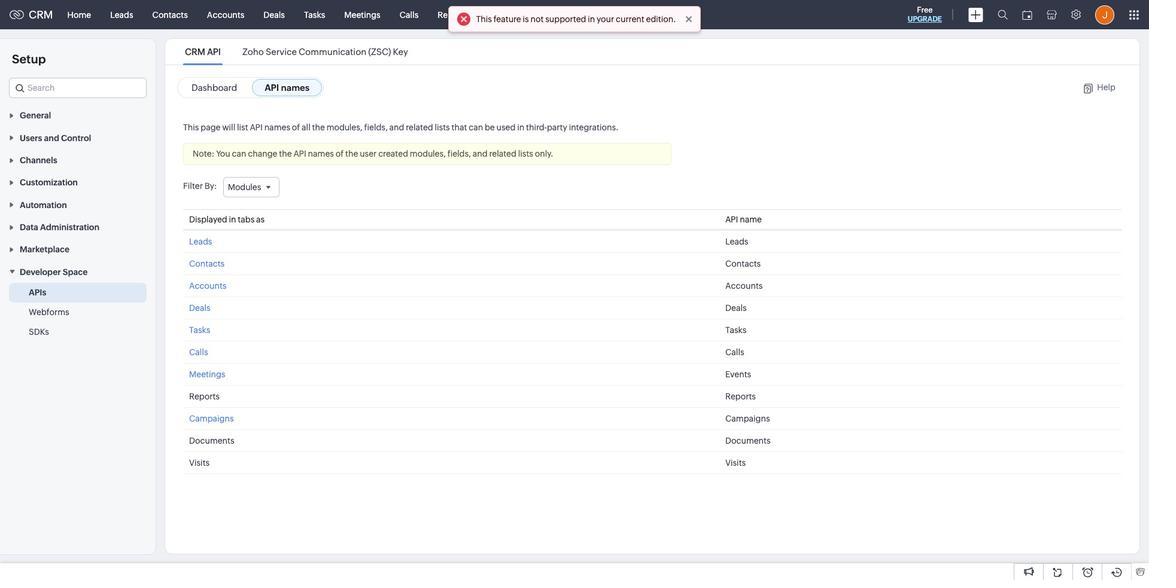 Task type: vqa. For each thing, say whether or not it's contained in the screenshot.


Task type: describe. For each thing, give the bounding box(es) containing it.
0 horizontal spatial contacts
[[152, 10, 188, 19]]

1 horizontal spatial campaigns
[[487, 10, 532, 19]]

0 horizontal spatial meetings link
[[189, 370, 225, 380]]

2 horizontal spatial campaigns
[[726, 414, 770, 424]]

0 horizontal spatial of
[[292, 123, 300, 132]]

the for names
[[345, 149, 358, 159]]

0 horizontal spatial tasks
[[189, 326, 210, 335]]

api right list at the left top
[[250, 123, 263, 132]]

0 horizontal spatial tasks link
[[189, 326, 210, 335]]

2 horizontal spatial deals
[[726, 304, 747, 313]]

1 horizontal spatial leads link
[[189, 237, 212, 247]]

1 vertical spatial deals link
[[189, 304, 210, 313]]

1 vertical spatial can
[[232, 149, 246, 159]]

home link
[[58, 0, 101, 29]]

0 horizontal spatial documents
[[189, 437, 234, 446]]

0 horizontal spatial calls
[[189, 348, 208, 358]]

be
[[485, 123, 495, 132]]

third-
[[526, 123, 547, 132]]

apis link
[[29, 287, 46, 299]]

page
[[201, 123, 221, 132]]

not
[[531, 14, 544, 24]]

1 vertical spatial lists
[[518, 149, 533, 159]]

1 horizontal spatial leads
[[189, 237, 212, 247]]

tasks inside tasks link
[[304, 10, 325, 19]]

name
[[740, 215, 762, 225]]

displayed
[[189, 215, 227, 225]]

user
[[360, 149, 377, 159]]

1 horizontal spatial reports
[[438, 10, 468, 19]]

1 horizontal spatial meetings link
[[335, 0, 390, 29]]

customization
[[20, 178, 78, 188]]

Search text field
[[10, 78, 146, 98]]

help
[[1098, 83, 1116, 92]]

administration
[[40, 223, 99, 232]]

tabs
[[238, 215, 255, 225]]

sdks
[[29, 327, 49, 337]]

all
[[302, 123, 311, 132]]

api names
[[265, 83, 310, 93]]

upgrade
[[908, 15, 942, 23]]

search element
[[991, 0, 1015, 29]]

dashboard link
[[179, 79, 250, 96]]

2 horizontal spatial contacts
[[726, 259, 761, 269]]

party
[[547, 123, 567, 132]]

2 horizontal spatial calls
[[726, 348, 744, 358]]

this page will list api names of all the modules, fields, and related lists that can be used in third-party integrations.
[[183, 123, 619, 132]]

1 vertical spatial in
[[517, 123, 525, 132]]

this feature is not supported in your current edition.
[[476, 14, 676, 24]]

create menu element
[[961, 0, 991, 29]]

users and control button
[[0, 127, 156, 149]]

profile image
[[1096, 5, 1115, 24]]

zoho service communication (zsc) key link
[[241, 47, 410, 57]]

is
[[523, 14, 529, 24]]

reports link
[[428, 0, 478, 29]]

service
[[266, 47, 297, 57]]

projects
[[655, 10, 687, 19]]

created
[[378, 149, 408, 159]]

1 horizontal spatial and
[[389, 123, 404, 132]]

1 horizontal spatial deals link
[[254, 0, 295, 29]]

apis
[[29, 288, 46, 297]]

crm for crm api
[[185, 47, 205, 57]]

profile element
[[1088, 0, 1122, 29]]

0 horizontal spatial meetings
[[189, 370, 225, 380]]

1 vertical spatial contacts link
[[189, 259, 225, 269]]

0 horizontal spatial leads
[[110, 10, 133, 19]]

used
[[497, 123, 516, 132]]

modules
[[228, 183, 261, 192]]

space
[[63, 267, 88, 277]]

Modules field
[[223, 177, 280, 198]]

edition.
[[646, 14, 676, 24]]

key
[[393, 47, 408, 57]]

0 horizontal spatial the
[[279, 149, 292, 159]]

note:
[[193, 149, 215, 159]]

api name
[[726, 215, 762, 225]]

0 vertical spatial meetings
[[344, 10, 381, 19]]

will
[[222, 123, 235, 132]]

developer
[[20, 267, 61, 277]]

as
[[256, 215, 265, 225]]

developer space
[[20, 267, 88, 277]]

integrations.
[[569, 123, 619, 132]]

0 horizontal spatial leads link
[[101, 0, 143, 29]]

1 horizontal spatial contacts
[[189, 259, 225, 269]]

setup
[[12, 52, 46, 66]]

this for this feature is not supported in your current edition.
[[476, 14, 492, 24]]

customization button
[[0, 171, 156, 194]]

channels button
[[0, 149, 156, 171]]

api names link
[[252, 79, 322, 96]]

projects link
[[646, 0, 696, 29]]

free upgrade
[[908, 5, 942, 23]]

zoho service communication (zsc) key
[[242, 47, 408, 57]]

crm for crm
[[29, 8, 53, 21]]

you
[[216, 149, 230, 159]]

general button
[[0, 104, 156, 127]]

communication
[[299, 47, 367, 57]]

0 vertical spatial contacts link
[[143, 0, 197, 29]]

this for this page will list api names of all the modules, fields, and related lists that can be used in third-party integrations.
[[183, 123, 199, 132]]

dashboard
[[192, 83, 237, 93]]

feature
[[494, 14, 521, 24]]

1 horizontal spatial visits
[[616, 10, 636, 19]]

data
[[20, 223, 38, 232]]

change
[[248, 149, 277, 159]]

only.
[[535, 149, 554, 159]]

free
[[917, 5, 933, 14]]

1 vertical spatial names
[[264, 123, 290, 132]]

webforms link
[[29, 306, 69, 318]]

documents inside documents link
[[551, 10, 597, 19]]

current
[[616, 14, 645, 24]]

1 vertical spatial campaigns link
[[189, 414, 234, 424]]

crm api
[[185, 47, 221, 57]]



Task type: locate. For each thing, give the bounding box(es) containing it.
list containing crm api
[[174, 39, 419, 65]]

can left be on the top of page
[[469, 123, 483, 132]]

1 horizontal spatial calls link
[[390, 0, 428, 29]]

0 vertical spatial tasks link
[[295, 0, 335, 29]]

crm link
[[10, 8, 53, 21]]

zoho
[[242, 47, 264, 57]]

modules, up the user
[[327, 123, 363, 132]]

fields,
[[364, 123, 388, 132], [448, 149, 471, 159]]

1 vertical spatial this
[[183, 123, 199, 132]]

leads down the displayed
[[189, 237, 212, 247]]

0 horizontal spatial in
[[229, 215, 236, 225]]

the left the user
[[345, 149, 358, 159]]

2 horizontal spatial reports
[[726, 392, 756, 402]]

0 horizontal spatial related
[[406, 123, 433, 132]]

1 horizontal spatial fields,
[[448, 149, 471, 159]]

modules,
[[327, 123, 363, 132], [410, 149, 446, 159]]

and inside users and control 'dropdown button'
[[44, 133, 59, 143]]

0 horizontal spatial campaigns link
[[189, 414, 234, 424]]

can right you
[[232, 149, 246, 159]]

1 vertical spatial and
[[44, 133, 59, 143]]

of left the user
[[336, 149, 344, 159]]

crm api link
[[183, 47, 223, 57]]

documents link
[[542, 0, 606, 29]]

filter by:
[[183, 181, 217, 191]]

deals link
[[254, 0, 295, 29], [189, 304, 210, 313]]

1 horizontal spatial in
[[517, 123, 525, 132]]

channels
[[20, 156, 57, 165]]

1 horizontal spatial related
[[489, 149, 517, 159]]

users
[[20, 133, 42, 143]]

0 horizontal spatial can
[[232, 149, 246, 159]]

1 horizontal spatial lists
[[518, 149, 533, 159]]

visits link
[[606, 0, 646, 29]]

related up created
[[406, 123, 433, 132]]

meetings
[[344, 10, 381, 19], [189, 370, 225, 380]]

supported
[[546, 14, 586, 24]]

related down "used"
[[489, 149, 517, 159]]

leads right home link
[[110, 10, 133, 19]]

reports
[[438, 10, 468, 19], [189, 392, 220, 402], [726, 392, 756, 402]]

0 vertical spatial this
[[476, 14, 492, 24]]

0 horizontal spatial this
[[183, 123, 199, 132]]

contacts up 'crm api' link
[[152, 10, 188, 19]]

0 horizontal spatial and
[[44, 133, 59, 143]]

names down service
[[281, 83, 310, 93]]

crm inside list
[[185, 47, 205, 57]]

lists left only.
[[518, 149, 533, 159]]

2 horizontal spatial in
[[588, 14, 595, 24]]

1 horizontal spatial tasks
[[304, 10, 325, 19]]

0 vertical spatial related
[[406, 123, 433, 132]]

0 vertical spatial lists
[[435, 123, 450, 132]]

in right "used"
[[517, 123, 525, 132]]

1 horizontal spatial this
[[476, 14, 492, 24]]

the for of
[[312, 123, 325, 132]]

0 vertical spatial in
[[588, 14, 595, 24]]

that
[[452, 123, 467, 132]]

contacts
[[152, 10, 188, 19], [189, 259, 225, 269], [726, 259, 761, 269]]

leads link down the displayed
[[189, 237, 212, 247]]

contacts link up 'crm api' link
[[143, 0, 197, 29]]

0 vertical spatial meetings link
[[335, 0, 390, 29]]

None field
[[9, 78, 147, 98]]

list
[[174, 39, 419, 65]]

0 vertical spatial accounts link
[[197, 0, 254, 29]]

tasks
[[304, 10, 325, 19], [189, 326, 210, 335], [726, 326, 747, 335]]

1 horizontal spatial of
[[336, 149, 344, 159]]

marketplace
[[20, 245, 69, 255]]

the right all
[[312, 123, 325, 132]]

automation button
[[0, 194, 156, 216]]

1 vertical spatial fields,
[[448, 149, 471, 159]]

1 horizontal spatial calls
[[400, 10, 419, 19]]

create menu image
[[969, 7, 984, 22]]

1 horizontal spatial crm
[[185, 47, 205, 57]]

2 horizontal spatial documents
[[726, 437, 771, 446]]

control
[[61, 133, 91, 143]]

1 horizontal spatial deals
[[264, 10, 285, 19]]

filter
[[183, 181, 203, 191]]

related
[[406, 123, 433, 132], [489, 149, 517, 159]]

in left tabs
[[229, 215, 236, 225]]

calls link
[[390, 0, 428, 29], [189, 348, 208, 358]]

0 vertical spatial modules,
[[327, 123, 363, 132]]

meetings link
[[335, 0, 390, 29], [189, 370, 225, 380]]

and down be on the top of page
[[473, 149, 488, 159]]

leads link
[[101, 0, 143, 29], [189, 237, 212, 247]]

1 vertical spatial tasks link
[[189, 326, 210, 335]]

0 horizontal spatial calls link
[[189, 348, 208, 358]]

0 vertical spatial calls link
[[390, 0, 428, 29]]

1 vertical spatial meetings
[[189, 370, 225, 380]]

api up 'dashboard' link
[[207, 47, 221, 57]]

1 vertical spatial meetings link
[[189, 370, 225, 380]]

0 vertical spatial of
[[292, 123, 300, 132]]

and up created
[[389, 123, 404, 132]]

note: you can change the api names of the user created modules, fields, and related lists only.
[[193, 149, 554, 159]]

1 horizontal spatial can
[[469, 123, 483, 132]]

1 horizontal spatial the
[[312, 123, 325, 132]]

marketplace button
[[0, 238, 156, 261]]

0 horizontal spatial deals link
[[189, 304, 210, 313]]

sdks link
[[29, 326, 49, 338]]

developer space region
[[0, 283, 156, 342]]

leads down 'api name'
[[726, 237, 749, 247]]

deals
[[264, 10, 285, 19], [189, 304, 210, 313], [726, 304, 747, 313]]

list
[[237, 123, 248, 132]]

0 vertical spatial fields,
[[364, 123, 388, 132]]

contacts link down the displayed
[[189, 259, 225, 269]]

api down service
[[265, 83, 279, 93]]

0 vertical spatial deals link
[[254, 0, 295, 29]]

fields, up note: you can change the api names of the user created modules, fields, and related lists only.
[[364, 123, 388, 132]]

crm left "home" in the left top of the page
[[29, 8, 53, 21]]

and
[[389, 123, 404, 132], [44, 133, 59, 143], [473, 149, 488, 159]]

crm up 'dashboard' link
[[185, 47, 205, 57]]

0 horizontal spatial modules,
[[327, 123, 363, 132]]

1 vertical spatial accounts link
[[189, 281, 227, 291]]

events
[[726, 370, 751, 380]]

accounts link
[[197, 0, 254, 29], [189, 281, 227, 291]]

webforms
[[29, 308, 69, 317]]

2 vertical spatial names
[[308, 149, 334, 159]]

data administration
[[20, 223, 99, 232]]

displayed in tabs as
[[189, 215, 265, 225]]

crm
[[29, 8, 53, 21], [185, 47, 205, 57]]

can
[[469, 123, 483, 132], [232, 149, 246, 159]]

lists
[[435, 123, 450, 132], [518, 149, 533, 159]]

api down all
[[294, 149, 306, 159]]

home
[[67, 10, 91, 19]]

search image
[[998, 10, 1008, 20]]

in left your
[[588, 14, 595, 24]]

names left all
[[264, 123, 290, 132]]

0 horizontal spatial visits
[[189, 459, 210, 468]]

(zsc)
[[368, 47, 391, 57]]

of left all
[[292, 123, 300, 132]]

visits
[[616, 10, 636, 19], [189, 459, 210, 468], [726, 459, 746, 468]]

1 vertical spatial of
[[336, 149, 344, 159]]

1 vertical spatial leads link
[[189, 237, 212, 247]]

this left feature
[[476, 14, 492, 24]]

documents
[[551, 10, 597, 19], [189, 437, 234, 446], [726, 437, 771, 446]]

campaigns
[[487, 10, 532, 19], [189, 414, 234, 424], [726, 414, 770, 424]]

and right users
[[44, 133, 59, 143]]

modules, right created
[[410, 149, 446, 159]]

2 horizontal spatial and
[[473, 149, 488, 159]]

0 horizontal spatial lists
[[435, 123, 450, 132]]

general
[[20, 111, 51, 121]]

calls
[[400, 10, 419, 19], [189, 348, 208, 358], [726, 348, 744, 358]]

0 vertical spatial campaigns link
[[478, 0, 542, 29]]

1 vertical spatial related
[[489, 149, 517, 159]]

contacts down 'api name'
[[726, 259, 761, 269]]

1 horizontal spatial tasks link
[[295, 0, 335, 29]]

api left the name at the right top
[[726, 215, 738, 225]]

users and control
[[20, 133, 91, 143]]

contacts down the displayed
[[189, 259, 225, 269]]

2 horizontal spatial leads
[[726, 237, 749, 247]]

2 vertical spatial in
[[229, 215, 236, 225]]

0 vertical spatial and
[[389, 123, 404, 132]]

data administration button
[[0, 216, 156, 238]]

calendar image
[[1023, 10, 1033, 19]]

your
[[597, 14, 614, 24]]

lists left that
[[435, 123, 450, 132]]

by:
[[205, 181, 217, 191]]

0 horizontal spatial deals
[[189, 304, 210, 313]]

1 horizontal spatial meetings
[[344, 10, 381, 19]]

2 horizontal spatial the
[[345, 149, 358, 159]]

0 horizontal spatial reports
[[189, 392, 220, 402]]

names
[[281, 83, 310, 93], [264, 123, 290, 132], [308, 149, 334, 159]]

in
[[588, 14, 595, 24], [517, 123, 525, 132], [229, 215, 236, 225]]

the right change
[[279, 149, 292, 159]]

0 vertical spatial names
[[281, 83, 310, 93]]

2 horizontal spatial visits
[[726, 459, 746, 468]]

1 horizontal spatial campaigns link
[[478, 0, 542, 29]]

developer space button
[[0, 261, 156, 283]]

2 horizontal spatial tasks
[[726, 326, 747, 335]]

0 horizontal spatial fields,
[[364, 123, 388, 132]]

leads
[[110, 10, 133, 19], [189, 237, 212, 247], [726, 237, 749, 247]]

leads link right "home" in the left top of the page
[[101, 0, 143, 29]]

tasks link
[[295, 0, 335, 29], [189, 326, 210, 335]]

this left the page
[[183, 123, 199, 132]]

1 vertical spatial modules,
[[410, 149, 446, 159]]

automation
[[20, 200, 67, 210]]

1 vertical spatial crm
[[185, 47, 205, 57]]

0 horizontal spatial campaigns
[[189, 414, 234, 424]]

2 vertical spatial and
[[473, 149, 488, 159]]

names down all
[[308, 149, 334, 159]]

0 vertical spatial crm
[[29, 8, 53, 21]]

0 vertical spatial leads link
[[101, 0, 143, 29]]

1 horizontal spatial modules,
[[410, 149, 446, 159]]

fields, down that
[[448, 149, 471, 159]]



